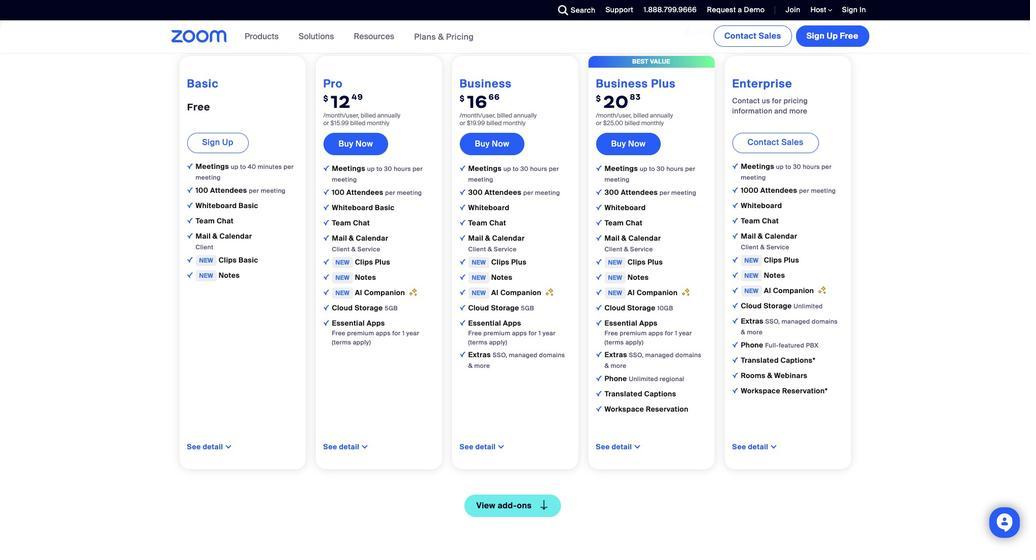 Task type: describe. For each thing, give the bounding box(es) containing it.
client for enterprise
[[741, 243, 759, 251]]

$ inside business plus $ 20 83
[[596, 94, 602, 103]]

billed right $19.99
[[487, 119, 502, 127]]

enterprise
[[733, 76, 793, 91]]

see detail button for pro
[[323, 442, 360, 451]]

in
[[860, 5, 867, 14]]

83
[[630, 92, 641, 102]]

mail for business
[[469, 234, 484, 243]]

meetings navigation
[[712, 20, 872, 49]]

mail for pro
[[332, 234, 347, 243]]

call from
[[765, 27, 797, 36]]

plans & pricing
[[414, 31, 474, 42]]

1000
[[741, 186, 759, 195]]

contact sales link inside meetings 'navigation'
[[714, 25, 792, 47]]

to for business
[[513, 165, 519, 173]]

/month/user, billed annually or $25.00 billed monthly
[[596, 112, 674, 127]]

$25.00
[[604, 119, 624, 127]]

billed down 83
[[634, 112, 649, 120]]

300 attendees per meeting for cloud storage 5gb
[[469, 188, 560, 197]]

to for pro
[[377, 165, 383, 173]]

pbx
[[807, 341, 819, 350]]

phone for phone unlimited regional
[[605, 374, 628, 383]]

a
[[738, 5, 743, 14]]

include image for 12
[[323, 320, 329, 326]]

3 premium from the left
[[620, 329, 647, 337]]

cloud for enterprise
[[741, 301, 762, 310]]

sso, managed domains & more for cloud storage 5gb
[[469, 351, 565, 370]]

products
[[245, 31, 279, 42]]

up to 40 minutes per meeting
[[196, 163, 294, 182]]

5gb for 16
[[521, 304, 535, 312]]

phone for phone full-featured pbx
[[741, 340, 764, 350]]

call
[[765, 27, 778, 36]]

domains for cloud storage 10gb
[[676, 351, 702, 359]]

see detail for business
[[460, 442, 496, 451]]

meetings for enterprise
[[741, 162, 777, 171]]

/month/user, for 20
[[596, 112, 632, 120]]

rooms
[[741, 371, 766, 380]]

cloud storage 10gb
[[605, 303, 674, 312]]

ai for enterprise
[[764, 286, 772, 295]]

or for 12
[[323, 119, 329, 127]]

pricing
[[784, 96, 808, 105]]

annually for 66
[[514, 112, 537, 120]]

resources button
[[354, 20, 399, 53]]

see detail button for basic
[[187, 442, 223, 451]]

& inside product information navigation
[[438, 31, 444, 42]]

service for pro
[[358, 245, 381, 253]]

business $ 16 66
[[460, 76, 512, 113]]

essential for 12
[[332, 319, 365, 328]]

now for 16
[[492, 138, 510, 149]]

3 essential apps free premium apps for 1 year (terms apply) from the left
[[605, 319, 692, 347]]

unlimited inside the cloud storage unlimited
[[794, 302, 823, 310]]

regional
[[660, 375, 685, 383]]

value
[[651, 57, 671, 66]]

ons
[[517, 500, 532, 511]]

business for 16
[[460, 76, 512, 91]]

join
[[786, 5, 801, 14]]

storage for enterprise
[[764, 301, 792, 310]]

whiteboard basic for basic
[[196, 201, 258, 210]]

apps for 16
[[503, 319, 522, 328]]

2 horizontal spatial sso,
[[766, 318, 781, 326]]

3 1 from the left
[[675, 329, 678, 337]]

minutes
[[258, 163, 282, 171]]

sso, for cloud storage 5gb
[[493, 351, 508, 359]]

notes for business
[[492, 273, 513, 282]]

business plus $ 20 83
[[596, 76, 676, 113]]

solutions button
[[299, 20, 339, 53]]

12
[[331, 91, 351, 113]]

whiteboard for cloud storage unlimited
[[741, 201, 783, 210]]

clips for basic
[[219, 255, 237, 265]]

pro $ 12 49
[[323, 76, 363, 113]]

resources
[[354, 31, 395, 42]]

reservation*
[[783, 386, 828, 395]]

40
[[248, 163, 256, 171]]

team for enterprise
[[741, 216, 761, 225]]

full-
[[766, 341, 779, 350]]

request a demo
[[707, 5, 765, 14]]

more inside 'enterprise contact us for pricing information and more'
[[790, 106, 808, 115]]

new ai companion for pro
[[336, 288, 407, 297]]

buy for 16
[[475, 138, 490, 149]]

contact sales inside meetings 'navigation'
[[725, 31, 782, 41]]

free inside button
[[841, 31, 859, 41]]

new clips basic
[[199, 255, 258, 265]]

reservation
[[646, 405, 689, 414]]

search
[[571, 6, 596, 15]]

cloud for pro
[[332, 303, 353, 312]]

billed down 66
[[497, 112, 513, 120]]

add-
[[498, 500, 517, 511]]

chat for basic
[[217, 216, 234, 225]]

100 for basic
[[196, 186, 208, 195]]

contact inside meetings 'navigation'
[[725, 31, 757, 41]]

annually for 20
[[650, 112, 674, 120]]

pricing
[[446, 31, 474, 42]]

see for pro
[[323, 442, 337, 451]]

translated captions
[[605, 389, 677, 399]]

up for sign up
[[222, 137, 234, 148]]

2 horizontal spatial sso, managed domains & more
[[741, 318, 838, 336]]

see for business
[[460, 442, 474, 451]]

client for pro
[[332, 245, 350, 253]]

domains for cloud storage 5gb
[[539, 351, 565, 359]]

$19.99
[[467, 119, 485, 127]]

mail for enterprise
[[741, 232, 757, 241]]

buy now link for 12
[[323, 133, 389, 155]]

best
[[633, 57, 649, 66]]

products button
[[245, 20, 283, 53]]

rooms & webinars
[[741, 371, 808, 380]]

3 (terms from the left
[[605, 338, 624, 347]]

sso, managed domains & more for cloud storage 10gb
[[605, 351, 702, 370]]

meetings down the $25.00
[[605, 164, 640, 173]]

sign up link
[[187, 133, 249, 153]]

2 horizontal spatial extras
[[741, 317, 766, 326]]

demo
[[745, 5, 765, 14]]

100 for pro
[[332, 188, 345, 197]]

host button
[[811, 5, 833, 15]]

host
[[811, 5, 829, 14]]

us
[[762, 96, 771, 105]]

/month/user, billed annually or $19.99 billed monthly
[[460, 112, 537, 127]]

featured
[[779, 341, 805, 350]]

sign up free
[[807, 31, 859, 41]]

monthly for 49
[[367, 119, 390, 127]]

$15.99
[[331, 119, 349, 127]]

attendees for basic
[[210, 186, 247, 195]]

year for 16
[[543, 329, 556, 337]]

buy now for 16
[[475, 138, 510, 149]]

1 vertical spatial contact sales
[[748, 137, 804, 148]]

notes for pro
[[355, 273, 376, 282]]

3 buy now from the left
[[612, 138, 646, 149]]

zoom logo image
[[171, 30, 227, 43]]

detail for pro
[[339, 442, 360, 451]]

storage for pro
[[355, 303, 383, 312]]

or for 20
[[596, 119, 602, 127]]

extras for cloud storage 10gb
[[605, 350, 629, 359]]

include image for basic
[[187, 163, 193, 169]]

captions*
[[781, 356, 816, 365]]

10gb
[[658, 304, 674, 312]]

cloud storage 5gb for 12
[[332, 303, 398, 312]]

banner containing contact sales
[[159, 20, 872, 53]]

ai for business
[[492, 288, 499, 297]]

phone full-featured pbx
[[741, 340, 819, 350]]

support
[[606, 5, 634, 14]]

2 vertical spatial contact
[[748, 137, 780, 148]]

translated for translated captions
[[605, 389, 643, 399]]

for inside 'enterprise contact us for pricing information and more'
[[773, 96, 782, 105]]

apps for 16
[[512, 329, 527, 337]]

sign in
[[843, 5, 867, 14]]

captions
[[645, 389, 677, 399]]

see detail for enterprise
[[733, 442, 769, 451]]

business for 20
[[596, 76, 649, 91]]

up to 30 hours per meeting for business
[[469, 165, 559, 184]]

sales inside meetings 'navigation'
[[759, 31, 782, 41]]

workspace for translated
[[605, 405, 644, 414]]

30 for business
[[521, 165, 529, 173]]

clips for business
[[492, 257, 510, 267]]

mail & calendar client & service for pro
[[332, 234, 389, 253]]

meetings for business
[[469, 164, 504, 173]]

view add-ons
[[477, 500, 532, 511]]



Task type: locate. For each thing, give the bounding box(es) containing it.
client for business
[[469, 245, 486, 253]]

up inside 'sign up free' button
[[827, 31, 838, 41]]

phone unlimited regional
[[605, 374, 685, 383]]

new notes for business
[[472, 273, 513, 282]]

0 horizontal spatial sso,
[[493, 351, 508, 359]]

annually right $15.99
[[378, 112, 401, 120]]

unlimited up pbx
[[794, 302, 823, 310]]

1 vertical spatial contact sales link
[[733, 133, 819, 153]]

2 (terms from the left
[[469, 338, 488, 347]]

1 horizontal spatial unlimited
[[794, 302, 823, 310]]

1 for 12
[[403, 329, 405, 337]]

client inside mail & calendar client
[[196, 243, 214, 251]]

annually inside /month/user, billed annually or $19.99 billed monthly
[[514, 112, 537, 120]]

1 horizontal spatial include image
[[460, 320, 466, 326]]

sign for sign in
[[843, 5, 858, 14]]

1 horizontal spatial (terms
[[469, 338, 488, 347]]

2 buy now link from the left
[[460, 133, 525, 155]]

1 premium from the left
[[347, 329, 374, 337]]

sales down and
[[782, 137, 804, 148]]

apps
[[367, 319, 385, 328], [503, 319, 522, 328], [640, 319, 658, 328]]

contact sales link
[[714, 25, 792, 47], [733, 133, 819, 153]]

3 now from the left
[[629, 138, 646, 149]]

1 vertical spatial workspace
[[605, 405, 644, 414]]

5 see detail button from the left
[[733, 442, 769, 451]]

1 horizontal spatial up
[[827, 31, 838, 41]]

buy now down the '/month/user, billed annually or $25.00 billed monthly'
[[612, 138, 646, 149]]

1 horizontal spatial 300 attendees per meeting
[[605, 188, 697, 197]]

monthly for 66
[[503, 119, 526, 127]]

product information navigation
[[237, 20, 482, 53]]

see detail button for business
[[460, 442, 496, 451]]

up
[[231, 163, 239, 171], [777, 163, 784, 171], [367, 165, 375, 173], [504, 165, 511, 173], [640, 165, 648, 173]]

managed for cloud storage 10gb
[[646, 351, 674, 359]]

1 horizontal spatial business
[[596, 76, 649, 91]]

or left $15.99
[[323, 119, 329, 127]]

team chat for pro
[[332, 218, 370, 227]]

/month/user, billed annually or $15.99 billed monthly
[[323, 112, 401, 127]]

or for 16
[[460, 119, 466, 127]]

1 vertical spatial contact
[[733, 96, 761, 105]]

ok image
[[187, 187, 193, 193], [460, 189, 466, 195], [733, 203, 738, 208], [460, 205, 466, 210], [596, 205, 602, 210], [187, 218, 193, 223], [733, 218, 738, 223], [323, 220, 329, 225], [460, 220, 466, 225], [323, 235, 329, 241], [596, 235, 602, 241], [323, 259, 329, 265], [460, 259, 466, 265], [596, 259, 602, 265], [323, 274, 329, 280], [460, 274, 466, 280], [596, 274, 602, 280], [733, 288, 738, 293], [460, 290, 466, 295], [596, 290, 602, 295], [733, 303, 738, 308], [323, 305, 329, 310], [460, 305, 466, 310], [596, 305, 602, 310], [733, 318, 738, 324], [460, 352, 466, 357], [596, 352, 602, 357], [733, 357, 738, 363], [596, 376, 602, 381], [733, 388, 738, 393], [596, 391, 602, 396]]

monthly inside the '/month/user, billed annually or $25.00 billed monthly'
[[642, 119, 664, 127]]

2 horizontal spatial essential apps free premium apps for 1 year (terms apply)
[[605, 319, 692, 347]]

1 horizontal spatial sales
[[782, 137, 804, 148]]

calendar for enterprise
[[765, 232, 798, 241]]

0 horizontal spatial 1
[[403, 329, 405, 337]]

monthly right $15.99
[[367, 119, 390, 127]]

monthly inside /month/user, billed annually or $19.99 billed monthly
[[503, 119, 526, 127]]

3 apps from the left
[[649, 329, 664, 337]]

5 see from the left
[[733, 442, 747, 451]]

per inside up to 40 minutes per meeting
[[284, 163, 294, 171]]

0 horizontal spatial /month/user,
[[323, 112, 359, 120]]

and
[[775, 106, 788, 115]]

2 now from the left
[[492, 138, 510, 149]]

new ai companion
[[745, 286, 816, 295], [336, 288, 407, 297], [472, 288, 544, 297], [609, 288, 680, 297]]

0 vertical spatial contact sales
[[725, 31, 782, 41]]

0 horizontal spatial 5gb
[[385, 304, 398, 312]]

annually for 49
[[378, 112, 401, 120]]

1 horizontal spatial apply)
[[490, 338, 508, 347]]

ok image
[[733, 187, 738, 193], [323, 189, 329, 195], [596, 189, 602, 195], [187, 203, 193, 208], [323, 205, 329, 210], [596, 220, 602, 225], [187, 233, 193, 239], [733, 233, 738, 239], [460, 235, 466, 241], [187, 257, 193, 263], [733, 257, 738, 263], [187, 272, 193, 278], [733, 272, 738, 278], [323, 290, 329, 295], [733, 342, 738, 348], [733, 373, 738, 378], [596, 406, 602, 412]]

/month/user, down 66
[[460, 112, 496, 120]]

2 vertical spatial sign
[[202, 137, 220, 148]]

attendees for enterprise
[[761, 186, 798, 195]]

1 horizontal spatial monthly
[[503, 119, 526, 127]]

2 horizontal spatial /month/user,
[[596, 112, 632, 120]]

see detail
[[187, 442, 223, 451], [323, 442, 360, 451], [460, 442, 496, 451], [596, 442, 632, 451], [733, 442, 769, 451]]

1 1 from the left
[[403, 329, 405, 337]]

mail & calendar client
[[196, 232, 252, 251]]

2 horizontal spatial essential
[[605, 319, 638, 328]]

buy down $15.99
[[339, 138, 354, 149]]

phone left full-
[[741, 340, 764, 350]]

0 vertical spatial up
[[827, 31, 838, 41]]

up to 30 hours per meeting for enterprise
[[741, 163, 832, 182]]

see for basic
[[187, 442, 201, 451]]

contact up information
[[733, 96, 761, 105]]

sign up up to 40 minutes per meeting
[[202, 137, 220, 148]]

/month/user, for 12
[[323, 112, 359, 120]]

phone up translated captions
[[605, 374, 628, 383]]

1 horizontal spatial /month/user,
[[460, 112, 496, 120]]

see detail for basic
[[187, 442, 223, 451]]

49
[[352, 92, 363, 102]]

now down the /month/user, billed annually or $15.99 billed monthly
[[356, 138, 373, 149]]

include image
[[323, 320, 329, 326], [460, 320, 466, 326]]

$ left 16 at the top of the page
[[460, 94, 465, 103]]

1 buy now from the left
[[339, 138, 373, 149]]

team chat for business
[[469, 218, 507, 227]]

to
[[240, 163, 246, 171], [786, 163, 792, 171], [377, 165, 383, 173], [513, 165, 519, 173], [650, 165, 656, 173]]

0 vertical spatial sales
[[759, 31, 782, 41]]

0 horizontal spatial or
[[323, 119, 329, 127]]

contact
[[725, 31, 757, 41], [733, 96, 761, 105], [748, 137, 780, 148]]

0 vertical spatial workspace
[[741, 386, 781, 395]]

to inside up to 40 minutes per meeting
[[240, 163, 246, 171]]

new ai companion for enterprise
[[745, 286, 816, 295]]

1 300 from the left
[[469, 188, 483, 197]]

up inside the sign up "link"
[[222, 137, 234, 148]]

3 monthly from the left
[[642, 119, 664, 127]]

0 vertical spatial translated
[[741, 356, 779, 365]]

detail for business
[[476, 442, 496, 451]]

contact sales link down the 'demo' on the right
[[714, 25, 792, 47]]

1 horizontal spatial essential apps free premium apps for 1 year (terms apply)
[[469, 319, 556, 347]]

new clips plus
[[745, 255, 800, 265], [336, 257, 390, 267], [472, 257, 527, 267], [609, 257, 663, 267]]

0 horizontal spatial workspace
[[605, 405, 644, 414]]

or
[[323, 119, 329, 127], [460, 119, 466, 127], [596, 119, 602, 127]]

unlimited up translated captions
[[629, 375, 659, 383]]

billed right the $25.00
[[625, 119, 640, 127]]

team for pro
[[332, 218, 351, 227]]

2 300 from the left
[[605, 188, 619, 197]]

1 horizontal spatial annually
[[514, 112, 537, 120]]

0 horizontal spatial essential
[[332, 319, 365, 328]]

sign up
[[202, 137, 234, 148]]

2 see detail from the left
[[323, 442, 360, 451]]

or left $19.99
[[460, 119, 466, 127]]

sign for sign up
[[202, 137, 220, 148]]

2 horizontal spatial premium
[[620, 329, 647, 337]]

3 /month/user, from the left
[[596, 112, 632, 120]]

16
[[467, 91, 488, 113]]

per inside 1000 attendees per meeting
[[800, 187, 810, 195]]

contact inside 'enterprise contact us for pricing information and more'
[[733, 96, 761, 105]]

client for basic
[[196, 243, 214, 251]]

sign inside button
[[807, 31, 825, 41]]

monthly right $19.99
[[503, 119, 526, 127]]

sso,
[[766, 318, 781, 326], [493, 351, 508, 359], [629, 351, 644, 359]]

business up 83
[[596, 76, 649, 91]]

2 300 attendees per meeting from the left
[[605, 188, 697, 197]]

3 buy from the left
[[612, 138, 626, 149]]

up down the /month/user, billed annually or $15.99 billed monthly
[[367, 165, 375, 173]]

see for enterprise
[[733, 442, 747, 451]]

(terms for 12
[[332, 338, 351, 347]]

essential
[[332, 319, 365, 328], [469, 319, 501, 328], [605, 319, 638, 328]]

solutions
[[299, 31, 334, 42]]

attendees for pro
[[347, 188, 384, 197]]

1 5gb from the left
[[385, 304, 398, 312]]

2 1 from the left
[[539, 329, 541, 337]]

20
[[604, 91, 629, 113]]

plus
[[652, 76, 676, 91], [784, 255, 800, 265], [375, 257, 390, 267], [512, 257, 527, 267], [648, 257, 663, 267]]

essential for 16
[[469, 319, 501, 328]]

annually right 20 in the top of the page
[[650, 112, 674, 120]]

1 essential apps free premium apps for 1 year (terms apply) from the left
[[332, 319, 420, 347]]

cloud storage 5gb for 16
[[469, 303, 535, 312]]

sign left 'in'
[[843, 5, 858, 14]]

buy now link
[[323, 133, 389, 155], [460, 133, 525, 155], [596, 133, 661, 155]]

new notes
[[199, 271, 240, 280], [745, 271, 786, 280], [336, 273, 376, 282], [472, 273, 513, 282], [609, 273, 649, 282]]

outer image
[[685, 27, 694, 36]]

1
[[403, 329, 405, 337], [539, 329, 541, 337], [675, 329, 678, 337]]

2 horizontal spatial annually
[[650, 112, 674, 120]]

year
[[407, 329, 420, 337], [543, 329, 556, 337], [679, 329, 692, 337]]

/month/user, inside the '/month/user, billed annually or $25.00 billed monthly'
[[596, 112, 632, 120]]

2 see detail button from the left
[[323, 442, 360, 451]]

notes
[[219, 271, 240, 280], [764, 271, 786, 280], [355, 273, 376, 282], [492, 273, 513, 282], [628, 273, 649, 282]]

per
[[284, 163, 294, 171], [822, 163, 832, 171], [413, 165, 423, 173], [549, 165, 559, 173], [686, 165, 696, 173], [249, 187, 259, 195], [800, 187, 810, 195], [385, 189, 396, 197], [524, 189, 534, 197], [660, 189, 670, 197]]

2 horizontal spatial sign
[[843, 5, 858, 14]]

0 horizontal spatial premium
[[347, 329, 374, 337]]

1 buy from the left
[[339, 138, 354, 149]]

0 horizontal spatial extras
[[469, 350, 493, 359]]

contact down information
[[748, 137, 780, 148]]

3 see from the left
[[460, 442, 474, 451]]

unlimited inside phone unlimited regional
[[629, 375, 659, 383]]

or inside the /month/user, billed annually or $15.99 billed monthly
[[323, 119, 329, 127]]

calendar inside mail & calendar client
[[220, 232, 252, 241]]

service for enterprise
[[767, 243, 790, 251]]

&
[[438, 31, 444, 42], [213, 232, 218, 241], [758, 232, 764, 241], [349, 234, 354, 243], [486, 234, 491, 243], [622, 234, 627, 243], [761, 243, 765, 251], [352, 245, 356, 253], [488, 245, 493, 253], [624, 245, 629, 253], [741, 328, 746, 336], [469, 362, 473, 370], [605, 362, 609, 370], [768, 371, 773, 380]]

meeting inside up to 40 minutes per meeting
[[196, 174, 221, 182]]

1 vertical spatial phone
[[605, 374, 628, 383]]

0 horizontal spatial cloud storage 5gb
[[332, 303, 398, 312]]

1 now from the left
[[356, 138, 373, 149]]

ai for pro
[[355, 288, 362, 297]]

buy now link down the /month/user, billed annually or $15.99 billed monthly
[[323, 133, 389, 155]]

business up 66
[[460, 76, 512, 91]]

sign
[[843, 5, 858, 14], [807, 31, 825, 41], [202, 137, 220, 148]]

0 horizontal spatial monthly
[[367, 119, 390, 127]]

include image for 16
[[460, 320, 466, 326]]

1 see from the left
[[187, 442, 201, 451]]

2 horizontal spatial 1
[[675, 329, 678, 337]]

buy now link down the '/month/user, billed annually or $25.00 billed monthly'
[[596, 133, 661, 155]]

companion for business
[[501, 288, 542, 297]]

workspace down rooms
[[741, 386, 781, 395]]

30 for pro
[[384, 165, 392, 173]]

include image for pro
[[323, 165, 329, 171]]

1 see detail from the left
[[187, 442, 223, 451]]

2 horizontal spatial year
[[679, 329, 692, 337]]

contact down a
[[725, 31, 757, 41]]

up inside up to 40 minutes per meeting
[[231, 163, 239, 171]]

0 horizontal spatial sign
[[202, 137, 220, 148]]

1 vertical spatial unlimited
[[629, 375, 659, 383]]

up to 30 hours per meeting for pro
[[332, 165, 423, 184]]

client
[[196, 243, 214, 251], [741, 243, 759, 251], [332, 245, 350, 253], [469, 245, 486, 253], [605, 245, 623, 253]]

sso, for cloud storage 10gb
[[629, 351, 644, 359]]

meetings down the sign up "link"
[[196, 162, 231, 171]]

mail inside mail & calendar client
[[196, 232, 211, 241]]

0 horizontal spatial apply)
[[353, 338, 371, 347]]

1 monthly from the left
[[367, 119, 390, 127]]

0 horizontal spatial now
[[356, 138, 373, 149]]

contact sales down and
[[748, 137, 804, 148]]

hours for pro
[[394, 165, 411, 173]]

up left 40
[[231, 163, 239, 171]]

view
[[477, 500, 496, 511]]

1 vertical spatial up
[[222, 137, 234, 148]]

4 see detail button from the left
[[596, 442, 632, 451]]

search button
[[551, 0, 598, 20]]

1000 attendees per meeting
[[741, 186, 836, 195]]

notes for enterprise
[[764, 271, 786, 280]]

$ inside business $ 16 66
[[460, 94, 465, 103]]

clips for enterprise
[[764, 255, 783, 265]]

3 apply) from the left
[[626, 338, 644, 347]]

translated captions*
[[741, 356, 816, 365]]

0 horizontal spatial annually
[[378, 112, 401, 120]]

2 include image from the left
[[460, 320, 466, 326]]

5 detail from the left
[[749, 442, 769, 451]]

mail & calendar client & service
[[741, 232, 798, 251], [332, 234, 389, 253], [469, 234, 525, 253], [605, 234, 661, 253]]

1 business from the left
[[460, 76, 512, 91]]

2 horizontal spatial or
[[596, 119, 602, 127]]

1 horizontal spatial cloud storage 5gb
[[469, 303, 535, 312]]

premium for 16
[[484, 329, 511, 337]]

managed for cloud storage 5gb
[[509, 351, 538, 359]]

apps
[[376, 329, 391, 337], [512, 329, 527, 337], [649, 329, 664, 337]]

banner
[[159, 20, 872, 53]]

2 essential from the left
[[469, 319, 501, 328]]

2 horizontal spatial buy now
[[612, 138, 646, 149]]

2 see from the left
[[323, 442, 337, 451]]

sales down the 'demo' on the right
[[759, 31, 782, 41]]

buy now down /month/user, billed annually or $19.99 billed monthly
[[475, 138, 510, 149]]

or inside /month/user, billed annually or $19.99 billed monthly
[[460, 119, 466, 127]]

30
[[794, 163, 802, 171], [384, 165, 392, 173], [521, 165, 529, 173], [657, 165, 665, 173]]

up down the '/month/user, billed annually or $25.00 billed monthly'
[[640, 165, 648, 173]]

0 horizontal spatial buy
[[339, 138, 354, 149]]

4 see from the left
[[596, 442, 610, 451]]

2 apply) from the left
[[490, 338, 508, 347]]

up up up to 40 minutes per meeting
[[222, 137, 234, 148]]

2 cloud storage 5gb from the left
[[469, 303, 535, 312]]

cloud storage unlimited
[[741, 301, 823, 310]]

5gb
[[385, 304, 398, 312], [521, 304, 535, 312]]

1 horizontal spatial sso, managed domains & more
[[605, 351, 702, 370]]

buy for 12
[[339, 138, 354, 149]]

2 buy now from the left
[[475, 138, 510, 149]]

1 include image from the left
[[323, 320, 329, 326]]

cloud
[[741, 301, 762, 310], [332, 303, 353, 312], [469, 303, 489, 312], [605, 303, 626, 312]]

1 or from the left
[[323, 119, 329, 127]]

1 horizontal spatial 100
[[332, 188, 345, 197]]

attendees for business
[[485, 188, 522, 197]]

chat
[[217, 216, 234, 225], [763, 216, 779, 225], [353, 218, 370, 227], [490, 218, 507, 227], [626, 218, 643, 227]]

sso, managed domains & more
[[741, 318, 838, 336], [469, 351, 565, 370], [605, 351, 702, 370]]

1 horizontal spatial 300
[[605, 188, 619, 197]]

1 horizontal spatial workspace
[[741, 386, 781, 395]]

2 or from the left
[[460, 119, 466, 127]]

domains
[[812, 318, 838, 326], [539, 351, 565, 359], [676, 351, 702, 359]]

$ left 20 in the top of the page
[[596, 94, 602, 103]]

sign up free button
[[796, 25, 870, 47]]

up up 1000 attendees per meeting
[[777, 163, 784, 171]]

workspace reservation
[[605, 405, 689, 414]]

2 horizontal spatial apps
[[640, 319, 658, 328]]

2 apps from the left
[[503, 319, 522, 328]]

2 premium from the left
[[484, 329, 511, 337]]

annually
[[378, 112, 401, 120], [514, 112, 537, 120], [650, 112, 674, 120]]

to for enterprise
[[786, 163, 792, 171]]

0 horizontal spatial 300 attendees per meeting
[[469, 188, 560, 197]]

3 apps from the left
[[640, 319, 658, 328]]

1 horizontal spatial sso,
[[629, 351, 644, 359]]

0 horizontal spatial year
[[407, 329, 420, 337]]

1 horizontal spatial buy
[[475, 138, 490, 149]]

best value
[[633, 57, 671, 66]]

300
[[469, 188, 483, 197], [605, 188, 619, 197]]

2 business from the left
[[596, 76, 649, 91]]

300 for cloud storage 5gb
[[469, 188, 483, 197]]

1 horizontal spatial phone
[[741, 340, 764, 350]]

0 vertical spatial contact
[[725, 31, 757, 41]]

webinars
[[775, 371, 808, 380]]

1 vertical spatial sign
[[807, 31, 825, 41]]

1 apps from the left
[[367, 319, 385, 328]]

2 year from the left
[[543, 329, 556, 337]]

plus for enterprise
[[784, 255, 800, 265]]

2 annually from the left
[[514, 112, 537, 120]]

1 detail from the left
[[203, 442, 223, 451]]

up down /month/user, billed annually or $19.99 billed monthly
[[504, 165, 511, 173]]

sign for sign up free
[[807, 31, 825, 41]]

monthly inside the /month/user, billed annually or $15.99 billed monthly
[[367, 119, 390, 127]]

new inside new clips basic
[[199, 256, 213, 265]]

0 horizontal spatial include image
[[323, 320, 329, 326]]

1 (terms from the left
[[332, 338, 351, 347]]

1 vertical spatial sales
[[782, 137, 804, 148]]

66
[[489, 92, 500, 102]]

1 horizontal spatial apps
[[503, 319, 522, 328]]

new notes for pro
[[336, 273, 376, 282]]

2 horizontal spatial $
[[596, 94, 602, 103]]

3 $ from the left
[[596, 94, 602, 103]]

new notes for basic
[[199, 271, 240, 280]]

0 vertical spatial phone
[[741, 340, 764, 350]]

1 300 attendees per meeting from the left
[[469, 188, 560, 197]]

mail for basic
[[196, 232, 211, 241]]

1 annually from the left
[[378, 112, 401, 120]]

4 see detail from the left
[[596, 442, 632, 451]]

extras
[[741, 317, 766, 326], [469, 350, 493, 359], [605, 350, 629, 359]]

0 horizontal spatial managed
[[509, 351, 538, 359]]

see detail button for enterprise
[[733, 442, 769, 451]]

meetings down $19.99
[[469, 164, 504, 173]]

0 horizontal spatial sales
[[759, 31, 782, 41]]

include image for enterprise
[[733, 163, 738, 169]]

year for 12
[[407, 329, 420, 337]]

30 for enterprise
[[794, 163, 802, 171]]

0 horizontal spatial (terms
[[332, 338, 351, 347]]

workspace reservation*
[[741, 386, 828, 395]]

sign in link
[[835, 0, 872, 20], [843, 5, 867, 14]]

1 for 16
[[539, 329, 541, 337]]

pro
[[323, 76, 343, 91]]

1 apps from the left
[[376, 329, 391, 337]]

$ inside "pro $ 12 49"
[[323, 94, 329, 103]]

companion for enterprise
[[774, 286, 815, 295]]

2 horizontal spatial domains
[[812, 318, 838, 326]]

1 year from the left
[[407, 329, 420, 337]]

4 detail from the left
[[612, 442, 632, 451]]

up
[[827, 31, 838, 41], [222, 137, 234, 148]]

1 $ from the left
[[323, 94, 329, 103]]

team for business
[[469, 218, 488, 227]]

1 vertical spatial translated
[[605, 389, 643, 399]]

3 year from the left
[[679, 329, 692, 337]]

premium for 12
[[347, 329, 374, 337]]

0 horizontal spatial apps
[[367, 319, 385, 328]]

include image
[[187, 163, 193, 169], [733, 163, 738, 169], [323, 165, 329, 171], [460, 165, 466, 171], [596, 165, 602, 171], [596, 320, 602, 326]]

1 apply) from the left
[[353, 338, 371, 347]]

3 buy now link from the left
[[596, 133, 661, 155]]

$
[[323, 94, 329, 103], [460, 94, 465, 103], [596, 94, 602, 103]]

apply) for 12
[[353, 338, 371, 347]]

now for 12
[[356, 138, 373, 149]]

up for enterprise
[[777, 163, 784, 171]]

billed down 49
[[361, 112, 376, 120]]

5 see detail from the left
[[733, 442, 769, 451]]

meetings for basic
[[196, 162, 231, 171]]

extras for cloud storage 5gb
[[469, 350, 493, 359]]

buy down $19.99
[[475, 138, 490, 149]]

apps for 12
[[367, 319, 385, 328]]

buy down the $25.00
[[612, 138, 626, 149]]

1 see detail button from the left
[[187, 442, 223, 451]]

or left the $25.00
[[596, 119, 602, 127]]

1 /month/user, from the left
[[323, 112, 359, 120]]

up down host dropdown button
[[827, 31, 838, 41]]

monthly down business plus $ 20 83
[[642, 119, 664, 127]]

apply) for 16
[[490, 338, 508, 347]]

1.888.799.9666
[[644, 5, 697, 14]]

meetings down $15.99
[[332, 164, 367, 173]]

2 essential apps free premium apps for 1 year (terms apply) from the left
[[469, 319, 556, 347]]

0 horizontal spatial translated
[[605, 389, 643, 399]]

or inside the '/month/user, billed annually or $25.00 billed monthly'
[[596, 119, 602, 127]]

3 see detail from the left
[[460, 442, 496, 451]]

meetings up 1000
[[741, 162, 777, 171]]

buy now down the /month/user, billed annually or $15.99 billed monthly
[[339, 138, 373, 149]]

billed right $15.99
[[350, 119, 366, 127]]

1 horizontal spatial sign
[[807, 31, 825, 41]]

business inside business plus $ 20 83
[[596, 76, 649, 91]]

information
[[733, 106, 773, 115]]

translated down phone unlimited regional
[[605, 389, 643, 399]]

buy now link down /month/user, billed annually or $19.99 billed monthly
[[460, 133, 525, 155]]

1 horizontal spatial or
[[460, 119, 466, 127]]

sign down the host at the top right of page
[[807, 31, 825, 41]]

2 horizontal spatial apps
[[649, 329, 664, 337]]

$ left 12
[[323, 94, 329, 103]]

see
[[187, 442, 201, 451], [323, 442, 337, 451], [460, 442, 474, 451], [596, 442, 610, 451], [733, 442, 747, 451]]

whiteboard basic
[[196, 201, 258, 210], [332, 203, 395, 212]]

now
[[356, 138, 373, 149], [492, 138, 510, 149], [629, 138, 646, 149]]

clips for pro
[[355, 257, 373, 267]]

3 detail from the left
[[476, 442, 496, 451]]

annually right business $ 16 66
[[514, 112, 537, 120]]

chat for business
[[490, 218, 507, 227]]

workspace down translated captions
[[605, 405, 644, 414]]

1.888.799.9666 button
[[636, 0, 700, 20], [644, 5, 697, 14]]

notes for basic
[[219, 271, 240, 280]]

1 horizontal spatial translated
[[741, 356, 779, 365]]

0 horizontal spatial sso, managed domains & more
[[469, 351, 565, 370]]

support link
[[598, 0, 636, 20], [606, 5, 634, 14]]

/month/user,
[[323, 112, 359, 120], [460, 112, 496, 120], [596, 112, 632, 120]]

2 /month/user, from the left
[[460, 112, 496, 120]]

billed
[[361, 112, 376, 120], [497, 112, 513, 120], [634, 112, 649, 120], [350, 119, 366, 127], [487, 119, 502, 127], [625, 119, 640, 127]]

0 horizontal spatial buy now link
[[323, 133, 389, 155]]

1 cloud storage 5gb from the left
[[332, 303, 398, 312]]

3 or from the left
[[596, 119, 602, 127]]

annually inside the /month/user, billed annually or $15.99 billed monthly
[[378, 112, 401, 120]]

2 detail from the left
[[339, 442, 360, 451]]

workspace
[[741, 386, 781, 395], [605, 405, 644, 414]]

& inside mail & calendar client
[[213, 232, 218, 241]]

/month/user, inside /month/user, billed annually or $19.99 billed monthly
[[460, 112, 496, 120]]

from
[[780, 27, 797, 36]]

translated for translated captions*
[[741, 356, 779, 365]]

buy now link for 16
[[460, 133, 525, 155]]

now down the '/month/user, billed annually or $25.00 billed monthly'
[[629, 138, 646, 149]]

3 essential from the left
[[605, 319, 638, 328]]

2 horizontal spatial buy now link
[[596, 133, 661, 155]]

100 attendees per meeting for pro
[[332, 188, 422, 197]]

300 for cloud storage 10gb
[[605, 188, 619, 197]]

request
[[707, 5, 737, 14]]

now down /month/user, billed annually or $19.99 billed monthly
[[492, 138, 510, 149]]

5gb for 12
[[385, 304, 398, 312]]

/month/user, down 83
[[596, 112, 632, 120]]

0 vertical spatial unlimited
[[794, 302, 823, 310]]

contact sales down the 'demo' on the right
[[725, 31, 782, 41]]

0 horizontal spatial up
[[222, 137, 234, 148]]

enterprise contact us for pricing information and more
[[733, 76, 808, 115]]

contact sales link down and
[[733, 133, 819, 153]]

view add-ons arrow down icon image
[[539, 500, 549, 510]]

2 $ from the left
[[460, 94, 465, 103]]

2 horizontal spatial managed
[[782, 318, 811, 326]]

1 essential from the left
[[332, 319, 365, 328]]

0 horizontal spatial phone
[[605, 374, 628, 383]]

2 apps from the left
[[512, 329, 527, 337]]

meeting inside 1000 attendees per meeting
[[811, 187, 836, 195]]

2 horizontal spatial buy
[[612, 138, 626, 149]]

companion for pro
[[364, 288, 405, 297]]

new clips plus for business
[[472, 257, 527, 267]]

apply)
[[353, 338, 371, 347], [490, 338, 508, 347], [626, 338, 644, 347]]

cloud for business
[[469, 303, 489, 312]]

0 horizontal spatial buy now
[[339, 138, 373, 149]]

0 horizontal spatial $
[[323, 94, 329, 103]]

2 buy from the left
[[475, 138, 490, 149]]

2 5gb from the left
[[521, 304, 535, 312]]

1 horizontal spatial 1
[[539, 329, 541, 337]]

2 monthly from the left
[[503, 119, 526, 127]]

3 see detail button from the left
[[460, 442, 496, 451]]

1 buy now link from the left
[[323, 133, 389, 155]]

/month/user, down 49
[[323, 112, 359, 120]]

see detail for pro
[[323, 442, 360, 451]]

sign inside "link"
[[202, 137, 220, 148]]

/month/user, inside the /month/user, billed annually or $15.99 billed monthly
[[323, 112, 359, 120]]

0 horizontal spatial whiteboard basic
[[196, 201, 258, 210]]

plus inside business plus $ 20 83
[[652, 76, 676, 91]]

translated up rooms
[[741, 356, 779, 365]]

1 horizontal spatial essential
[[469, 319, 501, 328]]

2 horizontal spatial apply)
[[626, 338, 644, 347]]

essential apps free premium apps for 1 year (terms apply) for 16
[[469, 319, 556, 347]]

1 horizontal spatial buy now link
[[460, 133, 525, 155]]

plans & pricing link
[[414, 31, 474, 42], [414, 31, 474, 42]]

1 horizontal spatial now
[[492, 138, 510, 149]]

annually inside the '/month/user, billed annually or $25.00 billed monthly'
[[650, 112, 674, 120]]

new notes for enterprise
[[745, 271, 786, 280]]

plans
[[414, 31, 436, 42]]

monthly for 20
[[642, 119, 664, 127]]

0 horizontal spatial business
[[460, 76, 512, 91]]

detail
[[203, 442, 223, 451], [339, 442, 360, 451], [476, 442, 496, 451], [612, 442, 632, 451], [749, 442, 769, 451]]

3 annually from the left
[[650, 112, 674, 120]]



Task type: vqa. For each thing, say whether or not it's contained in the screenshot.
the Workspace associated with Translated
yes



